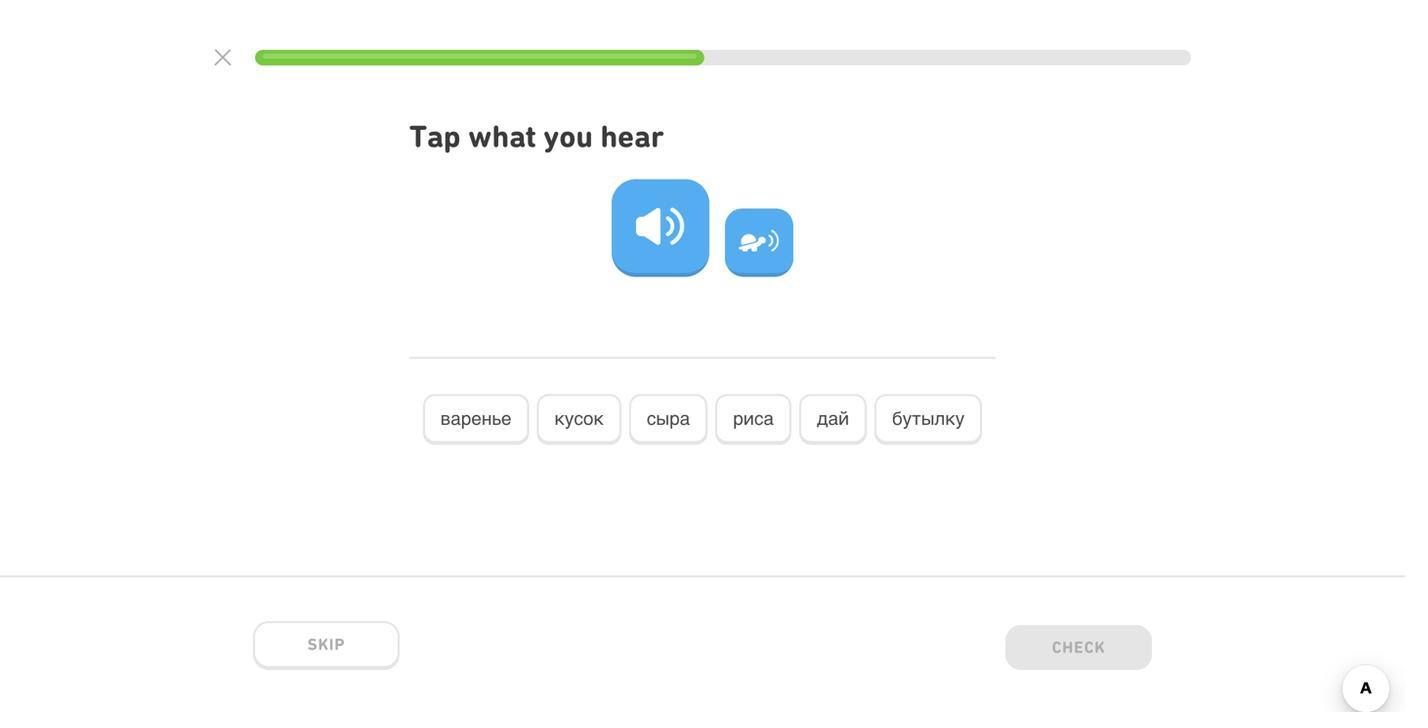 Task type: locate. For each thing, give the bounding box(es) containing it.
skip
[[308, 635, 345, 654]]

check button
[[1006, 626, 1153, 675]]

кусок
[[555, 408, 604, 429]]

дай button
[[800, 395, 867, 445]]

сыра
[[647, 408, 690, 429]]

progress bar
[[255, 50, 1192, 66]]

риса button
[[716, 395, 792, 445]]

tap
[[410, 118, 461, 154]]

сыра button
[[629, 395, 708, 445]]

бутылку
[[893, 408, 965, 429]]

дай
[[817, 408, 850, 429]]

what
[[468, 118, 536, 154]]

you
[[544, 118, 593, 154]]

hear
[[601, 118, 664, 154]]



Task type: vqa. For each thing, say whether or not it's contained in the screenshot.
those
no



Task type: describe. For each thing, give the bounding box(es) containing it.
кусок button
[[537, 395, 622, 445]]

check
[[1052, 638, 1106, 657]]

бутылку button
[[875, 395, 983, 445]]

варенье
[[441, 408, 512, 429]]

варенье button
[[423, 395, 529, 445]]

skip button
[[253, 622, 400, 671]]

tap what you hear
[[410, 118, 664, 154]]

риса
[[733, 408, 774, 429]]



